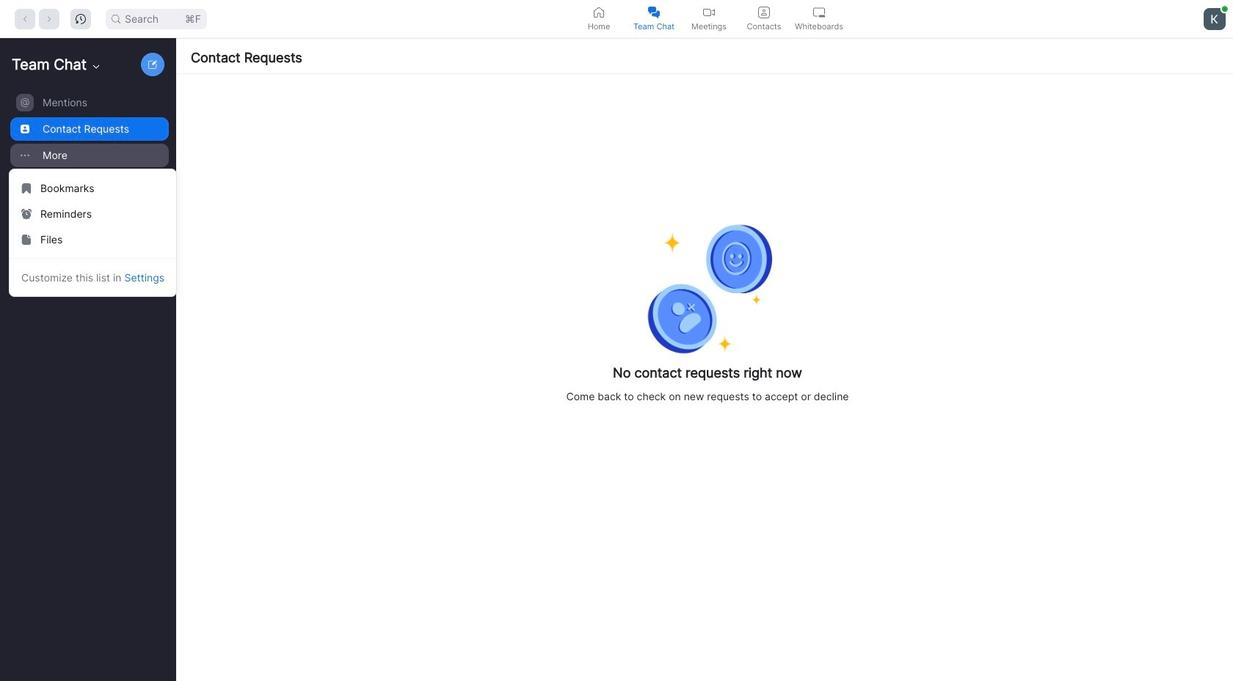 Task type: vqa. For each thing, say whether or not it's contained in the screenshot.
Bookmark image
yes



Task type: describe. For each thing, give the bounding box(es) containing it.
alarm off image
[[21, 209, 32, 219]]

bookmark image
[[21, 183, 32, 194]]

bookmark image
[[21, 183, 32, 194]]



Task type: locate. For each thing, give the bounding box(es) containing it.
menu
[[9, 169, 177, 297]]

alarm off image
[[21, 209, 32, 219]]

file image
[[21, 235, 32, 245], [21, 235, 32, 245]]



